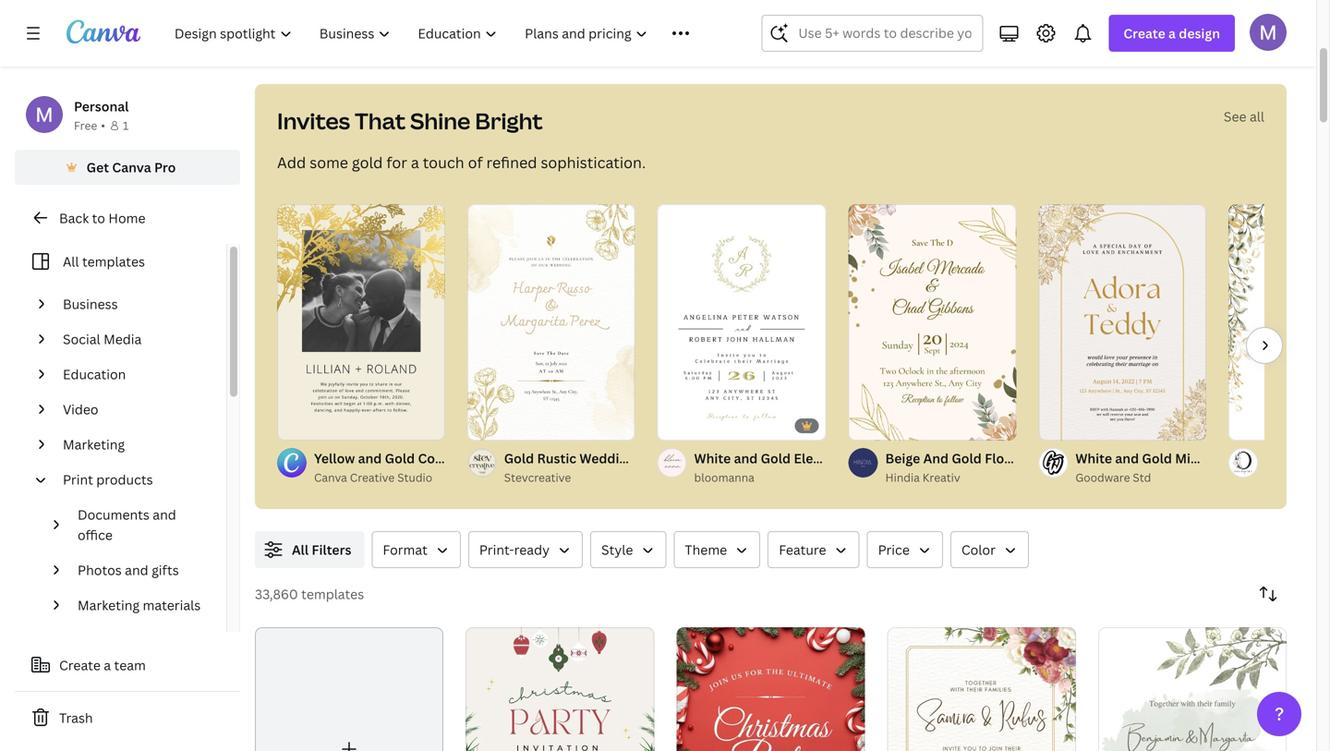 Task type: describe. For each thing, give the bounding box(es) containing it.
create a team
[[59, 657, 146, 674]]

invites
[[277, 106, 350, 136]]

that
[[355, 106, 406, 136]]

some
[[310, 153, 348, 172]]

business
[[63, 295, 118, 313]]

gold rustic wedding invitation link
[[504, 448, 699, 469]]

all for all templates
[[63, 253, 79, 270]]

photos and gifts
[[78, 562, 179, 579]]

price button
[[867, 531, 944, 568]]

templates for all templates
[[82, 253, 145, 270]]

hindia
[[886, 470, 920, 485]]

std
[[1134, 470, 1152, 485]]

print-ready button
[[468, 531, 583, 568]]

create for create a design
[[1124, 24, 1166, 42]]

goodware
[[1076, 470, 1131, 485]]

see
[[1225, 108, 1247, 125]]

back to home
[[59, 209, 146, 227]]

of
[[468, 153, 483, 172]]

format
[[383, 541, 428, 559]]

goodware std link
[[1076, 469, 1207, 487]]

1 horizontal spatial a
[[411, 153, 419, 172]]

personal
[[74, 98, 129, 115]]

print-
[[480, 541, 514, 559]]

all filters button
[[255, 531, 365, 568]]

video link
[[55, 392, 215, 427]]

see all link
[[1225, 108, 1265, 125]]

for
[[387, 153, 408, 172]]

bright
[[475, 106, 543, 136]]

beige and gold floral wedding invitation image
[[849, 204, 1017, 441]]

gold green rustic floral wedding invitation free image
[[1229, 204, 1331, 441]]

all
[[1251, 108, 1265, 125]]

free
[[74, 118, 97, 133]]

touch
[[423, 153, 465, 172]]

trash
[[59, 709, 93, 727]]

create a team button
[[15, 647, 240, 684]]

sophistication.
[[541, 153, 646, 172]]

documents and office button
[[70, 497, 215, 553]]

create a design
[[1124, 24, 1221, 42]]

color button
[[951, 531, 1030, 568]]

add
[[277, 153, 306, 172]]

invitation inside "beige and gold floral wedding invitation hindia kreativ"
[[1083, 450, 1144, 467]]

gold rustic wedding invitation stevcreative
[[504, 450, 699, 485]]

•
[[101, 118, 105, 133]]

add some gold for a touch of refined sophistication.
[[277, 153, 646, 172]]

gifts
[[152, 562, 179, 579]]

goodware std
[[1076, 470, 1152, 485]]

get canva pro button
[[15, 150, 240, 185]]

back
[[59, 209, 89, 227]]

dark red flower wedding invitation image
[[888, 628, 1077, 751]]

rustic
[[537, 450, 577, 467]]

documents
[[78, 506, 150, 524]]

social media
[[63, 330, 142, 348]]

beige
[[886, 450, 921, 467]]

design
[[1180, 24, 1221, 42]]

a for design
[[1169, 24, 1177, 42]]

gold inside gold rustic wedding invitation stevcreative
[[504, 450, 534, 467]]

and for photos
[[125, 562, 148, 579]]

products
[[96, 471, 153, 488]]

video
[[63, 401, 99, 418]]

format button
[[372, 531, 461, 568]]

studio
[[398, 470, 433, 485]]

price
[[879, 541, 910, 559]]

social media link
[[55, 322, 215, 357]]

create a design button
[[1109, 15, 1236, 52]]

stevcreative link
[[504, 469, 635, 487]]

pro
[[154, 159, 176, 176]]

documents and office
[[78, 506, 176, 544]]

kreativ
[[923, 470, 961, 485]]

stevcreative
[[504, 470, 571, 485]]

canva creative studio link
[[314, 469, 445, 487]]

home
[[108, 209, 146, 227]]

floral
[[985, 450, 1021, 467]]

shine
[[410, 106, 471, 136]]

to
[[92, 209, 105, 227]]

style button
[[591, 531, 667, 568]]



Task type: vqa. For each thing, say whether or not it's contained in the screenshot.
a to the left
yes



Task type: locate. For each thing, give the bounding box(es) containing it.
1 horizontal spatial create
[[1124, 24, 1166, 42]]

None search field
[[762, 15, 984, 52]]

1 vertical spatial and
[[125, 562, 148, 579]]

social
[[63, 330, 100, 348]]

canva left pro
[[112, 159, 151, 176]]

marketing link
[[55, 427, 215, 462]]

1 vertical spatial all
[[292, 541, 309, 559]]

media
[[104, 330, 142, 348]]

0 vertical spatial a
[[1169, 24, 1177, 42]]

all inside 'button'
[[292, 541, 309, 559]]

0 vertical spatial canva
[[112, 159, 151, 176]]

create inside button
[[59, 657, 101, 674]]

green watercolor wedding invitation portrait image
[[1099, 628, 1288, 751]]

theme button
[[674, 531, 761, 568]]

create left design
[[1124, 24, 1166, 42]]

33,860 templates
[[255, 586, 364, 603]]

wedding
[[580, 450, 635, 467], [1025, 450, 1080, 467]]

canva creative studio
[[314, 470, 433, 485]]

all left 'filters'
[[292, 541, 309, 559]]

wedding right floral
[[1025, 450, 1080, 467]]

feature
[[779, 541, 827, 559]]

materials
[[143, 597, 201, 614]]

2 wedding from the left
[[1025, 450, 1080, 467]]

2 invitation from the left
[[1083, 450, 1144, 467]]

1 horizontal spatial and
[[153, 506, 176, 524]]

0 vertical spatial all
[[63, 253, 79, 270]]

canva left 'creative'
[[314, 470, 347, 485]]

ready
[[514, 541, 550, 559]]

a left the team
[[104, 657, 111, 674]]

invitation up bloomanna in the bottom of the page
[[638, 450, 699, 467]]

1 vertical spatial create
[[59, 657, 101, 674]]

templates
[[82, 253, 145, 270], [301, 586, 364, 603]]

canva
[[112, 159, 151, 176], [314, 470, 347, 485]]

yellow and gold couple photo rustic collage wedding invitation image
[[277, 204, 445, 441]]

and down print products link
[[153, 506, 176, 524]]

bloomanna link
[[695, 469, 827, 487]]

gold inside "beige and gold floral wedding invitation hindia kreativ"
[[952, 450, 982, 467]]

templates inside all templates link
[[82, 253, 145, 270]]

and for documents
[[153, 506, 176, 524]]

Sort by button
[[1251, 576, 1288, 613]]

0 horizontal spatial invitation
[[638, 450, 699, 467]]

marketing for marketing materials
[[78, 597, 140, 614]]

wedding inside "beige and gold floral wedding invitation hindia kreativ"
[[1025, 450, 1080, 467]]

gold
[[504, 450, 534, 467], [952, 450, 982, 467]]

photos
[[78, 562, 122, 579]]

and inside documents and office
[[153, 506, 176, 524]]

marketing down photos
[[78, 597, 140, 614]]

all for all filters
[[292, 541, 309, 559]]

1 invitation from the left
[[638, 450, 699, 467]]

print
[[63, 471, 93, 488]]

marketing inside button
[[78, 597, 140, 614]]

and
[[153, 506, 176, 524], [125, 562, 148, 579]]

maria williams image
[[1251, 14, 1288, 51]]

print-ready
[[480, 541, 550, 559]]

1 vertical spatial canva
[[314, 470, 347, 485]]

invitation up goodware std
[[1083, 450, 1144, 467]]

hindia kreativ link
[[886, 469, 1017, 487]]

1 horizontal spatial wedding
[[1025, 450, 1080, 467]]

1 vertical spatial a
[[411, 153, 419, 172]]

1 wedding from the left
[[580, 450, 635, 467]]

invites that shine bright
[[277, 106, 543, 136]]

filters
[[312, 541, 352, 559]]

beige and gold floral wedding invitation link
[[886, 448, 1144, 469]]

0 horizontal spatial and
[[125, 562, 148, 579]]

a
[[1169, 24, 1177, 42], [411, 153, 419, 172], [104, 657, 111, 674]]

templates down the back to home
[[82, 253, 145, 270]]

all templates link
[[26, 244, 215, 279]]

1 gold from the left
[[504, 450, 534, 467]]

2 vertical spatial a
[[104, 657, 111, 674]]

get canva pro
[[87, 159, 176, 176]]

refined
[[487, 153, 538, 172]]

create left the team
[[59, 657, 101, 674]]

create for create a team
[[59, 657, 101, 674]]

see all
[[1225, 108, 1265, 125]]

style
[[602, 541, 634, 559]]

white and gold elegant wedding invitation image
[[658, 204, 827, 441]]

1 vertical spatial templates
[[301, 586, 364, 603]]

team
[[114, 657, 146, 674]]

a left design
[[1169, 24, 1177, 42]]

create
[[1124, 24, 1166, 42], [59, 657, 101, 674]]

invitation
[[638, 450, 699, 467], [1083, 450, 1144, 467]]

0 horizontal spatial wedding
[[580, 450, 635, 467]]

0 horizontal spatial canva
[[112, 159, 151, 176]]

a inside dropdown button
[[1169, 24, 1177, 42]]

all templates
[[63, 253, 145, 270]]

office
[[78, 526, 113, 544]]

beige and gold floral wedding invitation hindia kreativ
[[886, 450, 1144, 485]]

invitation inside gold rustic wedding invitation stevcreative
[[638, 450, 699, 467]]

0 vertical spatial and
[[153, 506, 176, 524]]

business link
[[55, 287, 215, 322]]

33,860
[[255, 586, 298, 603]]

1 horizontal spatial invitation
[[1083, 450, 1144, 467]]

1 vertical spatial marketing
[[78, 597, 140, 614]]

print products link
[[55, 462, 215, 497]]

0 vertical spatial marketing
[[63, 436, 125, 453]]

0 horizontal spatial templates
[[82, 253, 145, 270]]

a inside button
[[104, 657, 111, 674]]

1 horizontal spatial gold
[[952, 450, 982, 467]]

Search search field
[[799, 16, 972, 51]]

0 horizontal spatial create
[[59, 657, 101, 674]]

red & white festive christmas party invitation image
[[677, 628, 866, 751]]

education
[[63, 366, 126, 383]]

create inside dropdown button
[[1124, 24, 1166, 42]]

theme
[[685, 541, 728, 559]]

1 horizontal spatial all
[[292, 541, 309, 559]]

marketing
[[63, 436, 125, 453], [78, 597, 140, 614]]

creative
[[350, 470, 395, 485]]

templates down 'filters'
[[301, 586, 364, 603]]

all filters
[[292, 541, 352, 559]]

a for team
[[104, 657, 111, 674]]

1 horizontal spatial canva
[[314, 470, 347, 485]]

color
[[962, 541, 996, 559]]

2 horizontal spatial a
[[1169, 24, 1177, 42]]

white and gold minimalist wedding invitation image
[[1039, 204, 1207, 441]]

trash link
[[15, 700, 240, 737]]

photos and gifts button
[[70, 553, 215, 588]]

1 horizontal spatial templates
[[301, 586, 364, 603]]

0 horizontal spatial all
[[63, 253, 79, 270]]

gold rustic wedding invitation image
[[467, 204, 635, 441]]

marketing for marketing
[[63, 436, 125, 453]]

gold
[[352, 153, 383, 172]]

wedding inside gold rustic wedding invitation stevcreative
[[580, 450, 635, 467]]

print products
[[63, 471, 153, 488]]

and left gifts
[[125, 562, 148, 579]]

marketing down video
[[63, 436, 125, 453]]

0 vertical spatial create
[[1124, 24, 1166, 42]]

get
[[87, 159, 109, 176]]

wedding up stevcreative "link"
[[580, 450, 635, 467]]

0 vertical spatial templates
[[82, 253, 145, 270]]

canva inside button
[[112, 159, 151, 176]]

and
[[924, 450, 949, 467]]

gold up hindia kreativ link
[[952, 450, 982, 467]]

0 horizontal spatial gold
[[504, 450, 534, 467]]

free •
[[74, 118, 105, 133]]

a right for
[[411, 153, 419, 172]]

red green minimalist christmas party invitation image
[[466, 628, 655, 751]]

feature button
[[768, 531, 860, 568]]

templates for 33,860 templates
[[301, 586, 364, 603]]

education link
[[55, 357, 215, 392]]

0 horizontal spatial a
[[104, 657, 111, 674]]

top level navigation element
[[163, 15, 718, 52], [163, 15, 718, 52]]

1
[[123, 118, 129, 133]]

all down back
[[63, 253, 79, 270]]

gold up stevcreative
[[504, 450, 534, 467]]

2 gold from the left
[[952, 450, 982, 467]]

back to home link
[[15, 200, 240, 237]]



